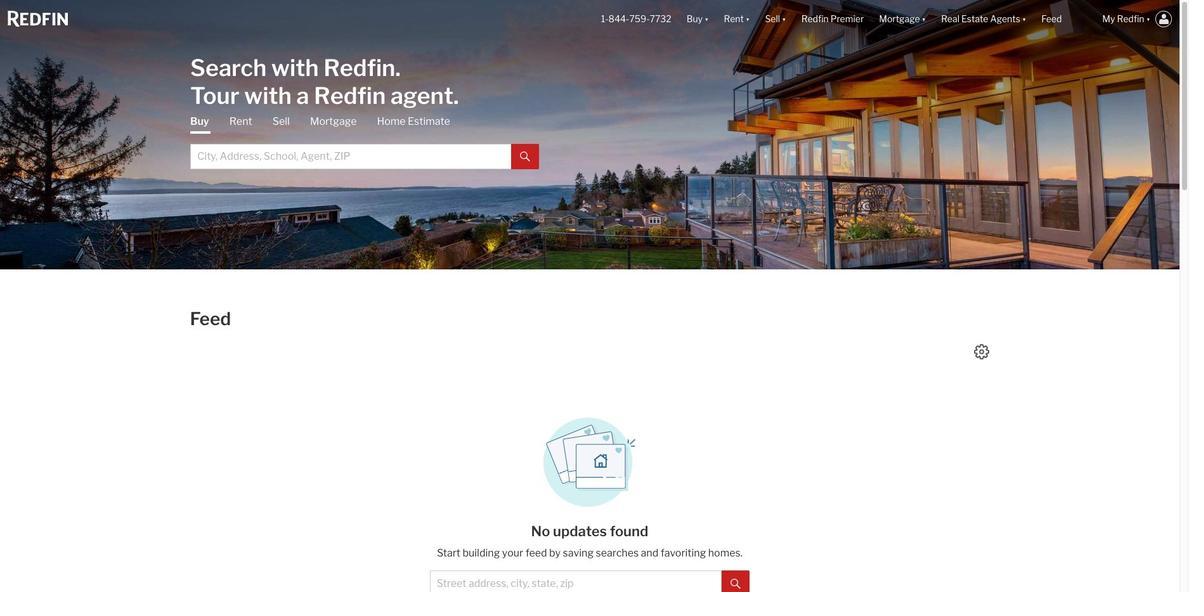 Task type: describe. For each thing, give the bounding box(es) containing it.
City, Address, School, Agent, ZIP search field
[[190, 144, 511, 169]]



Task type: vqa. For each thing, say whether or not it's contained in the screenshot.
the bottom GreatSchools
no



Task type: locate. For each thing, give the bounding box(es) containing it.
submit search image
[[520, 152, 530, 162]]

tab list
[[190, 114, 539, 169]]

Street address, city, state, zip search field
[[430, 571, 722, 592]]

submit search image
[[731, 579, 741, 589]]



